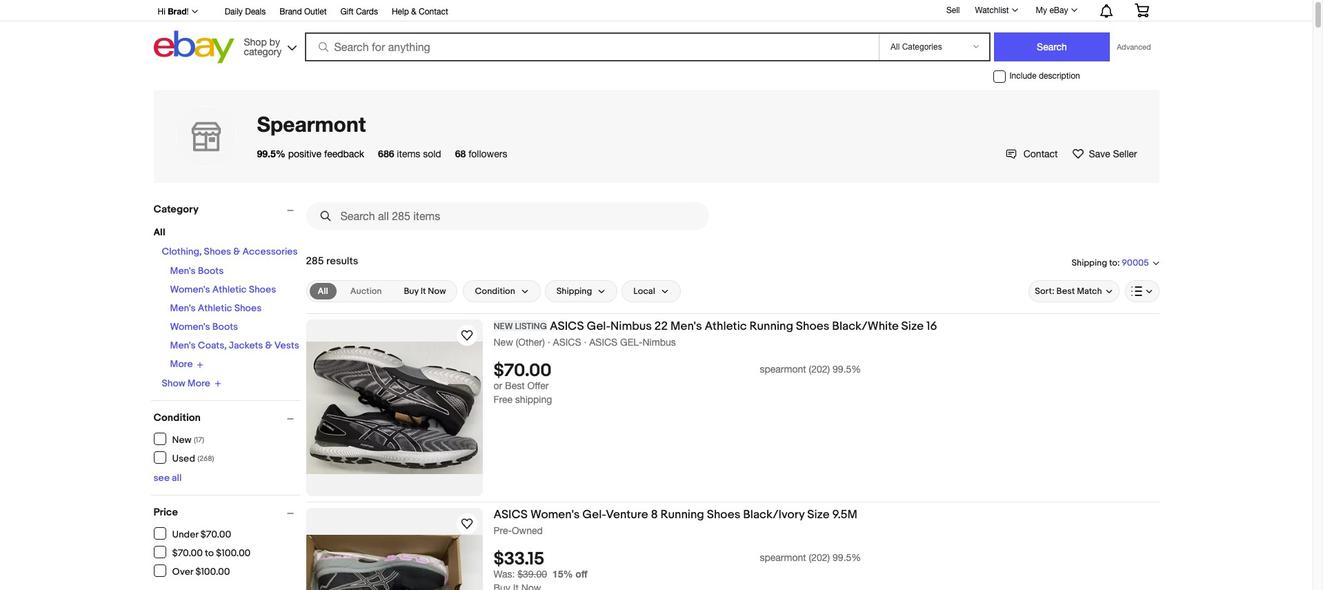 Task type: locate. For each thing, give the bounding box(es) containing it.
Search all 285 items field
[[306, 202, 709, 230]]

local button
[[622, 280, 681, 302]]

1 horizontal spatial shipping
[[1072, 257, 1108, 268]]

& left accessories
[[233, 246, 240, 257]]

to inside 'shipping to : 90005'
[[1110, 257, 1118, 268]]

$70.00 down (other)
[[494, 360, 552, 382]]

8
[[651, 508, 658, 522]]

condition button up (17)
[[154, 411, 300, 424]]

0 horizontal spatial shipping
[[557, 286, 592, 297]]

$70.00 inside "main content"
[[494, 360, 552, 382]]

show more button
[[162, 377, 221, 389]]

0 vertical spatial condition
[[475, 286, 515, 297]]

1 vertical spatial all
[[318, 286, 328, 297]]

(202) inside spearmont (202) 99.5% or best offer free shipping
[[809, 364, 830, 375]]

0 vertical spatial athletic
[[212, 284, 247, 295]]

running inside asics women's gel-venture 8 running shoes black/ivory size 9.5m pre-owned
[[661, 508, 705, 522]]

$100.00 down $70.00 to $100.00
[[195, 566, 230, 577]]

1 vertical spatial 99.5%
[[833, 364, 861, 375]]

contact link
[[1006, 148, 1058, 159]]

women's up "owned"
[[531, 508, 580, 522]]

clothing,
[[162, 246, 202, 257]]

main content
[[306, 197, 1160, 590]]

asics up pre-
[[494, 508, 528, 522]]

by
[[270, 36, 280, 47]]

0 horizontal spatial contact
[[419, 7, 448, 17]]

size
[[902, 320, 924, 333], [808, 508, 830, 522]]

men's boots women's athletic shoes men's athletic shoes women's boots men's coats, jackets & vests
[[170, 265, 299, 351]]

watch asics gel-nimbus 22 men's athletic running shoes black/white size 16 image
[[459, 327, 475, 344]]

2 vertical spatial new
[[172, 434, 192, 445]]

more
[[170, 358, 193, 370], [188, 377, 210, 389]]

all
[[154, 226, 165, 238], [318, 286, 328, 297]]

gel- down shipping dropdown button
[[587, 320, 611, 333]]

size inside asics women's gel-venture 8 running shoes black/ivory size 9.5m pre-owned
[[808, 508, 830, 522]]

shoes up men's boots link
[[204, 246, 231, 257]]

shipping button
[[545, 280, 618, 302]]

1 horizontal spatial all
[[318, 286, 328, 297]]

0 vertical spatial running
[[750, 320, 794, 333]]

positive
[[288, 148, 322, 159]]

0 vertical spatial contact
[[419, 7, 448, 17]]

best inside dropdown button
[[1057, 286, 1075, 297]]

or
[[494, 380, 503, 391]]

0 vertical spatial size
[[902, 320, 924, 333]]

686 items sold
[[378, 148, 441, 159]]

shoes inside the new listing asics gel-nimbus 22 men's athletic running shoes black/white size 16 new (other) · asics · asics gel-nimbus
[[796, 320, 830, 333]]

0 vertical spatial gel-
[[587, 320, 611, 333]]

shipping inside dropdown button
[[557, 286, 592, 297]]

account navigation
[[150, 0, 1160, 21]]

men's
[[170, 265, 196, 277], [170, 302, 196, 314], [671, 320, 702, 333], [170, 340, 196, 351]]

1 horizontal spatial condition
[[475, 286, 515, 297]]

sort: best match
[[1035, 286, 1102, 297]]

it
[[421, 286, 426, 297]]

1 horizontal spatial running
[[750, 320, 794, 333]]

new left listing
[[494, 321, 513, 332]]

1 vertical spatial spearmont
[[760, 552, 807, 563]]

2 vertical spatial $70.00
[[172, 547, 203, 559]]

1 horizontal spatial best
[[1057, 286, 1075, 297]]

athletic right 22
[[705, 320, 747, 333]]

my ebay link
[[1029, 2, 1084, 19]]

0 vertical spatial to
[[1110, 257, 1118, 268]]

women's up coats,
[[170, 321, 210, 333]]

condition button
[[463, 280, 541, 302], [154, 411, 300, 424]]

$39.00
[[518, 569, 547, 580]]

men's up more button
[[170, 340, 196, 351]]

0 horizontal spatial to
[[205, 547, 214, 559]]

over $100.00
[[172, 566, 230, 577]]

under $70.00 link
[[154, 527, 232, 540]]

owned
[[512, 525, 543, 536]]

more down more button
[[188, 377, 210, 389]]

1 horizontal spatial size
[[902, 320, 924, 333]]

to down the "under $70.00"
[[205, 547, 214, 559]]

0 vertical spatial &
[[411, 7, 417, 17]]

0 horizontal spatial condition button
[[154, 411, 300, 424]]

asics
[[550, 320, 584, 333], [553, 337, 581, 348], [590, 337, 618, 348], [494, 508, 528, 522]]

athletic inside the new listing asics gel-nimbus 22 men's athletic running shoes black/white size 16 new (other) · asics · asics gel-nimbus
[[705, 320, 747, 333]]

gel-
[[587, 320, 611, 333], [583, 508, 606, 522]]

my
[[1036, 6, 1048, 15]]

2 spearmont from the top
[[760, 552, 807, 563]]

1 vertical spatial contact
[[1024, 148, 1058, 159]]

1 vertical spatial to
[[205, 547, 214, 559]]

to
[[1110, 257, 1118, 268], [205, 547, 214, 559]]

condition inside condition dropdown button
[[475, 286, 515, 297]]

match
[[1077, 286, 1102, 297]]

jackets
[[229, 340, 263, 351]]

offer
[[528, 380, 549, 391]]

spearmont inside spearmont (202) 99.5% was: $39.00 15% off
[[760, 552, 807, 563]]

$70.00 up over $100.00 link
[[172, 547, 203, 559]]

$70.00 for $70.00 to $100.00
[[172, 547, 203, 559]]

shipping for shipping to : 90005
[[1072, 257, 1108, 268]]

1 vertical spatial $100.00
[[195, 566, 230, 577]]

all down 285
[[318, 286, 328, 297]]

99.5% down black/white
[[833, 364, 861, 375]]

size left the 9.5m
[[808, 508, 830, 522]]

0 horizontal spatial size
[[808, 508, 830, 522]]

gel-
[[620, 337, 643, 348]]

1 horizontal spatial to
[[1110, 257, 1118, 268]]

spearmont
[[760, 364, 807, 375], [760, 552, 807, 563]]

&
[[411, 7, 417, 17], [233, 246, 240, 257], [265, 340, 272, 351]]

advanced link
[[1110, 33, 1158, 61]]

0 horizontal spatial running
[[661, 508, 705, 522]]

condition up new (17)
[[154, 411, 201, 424]]

condition
[[475, 286, 515, 297], [154, 411, 201, 424]]

1 vertical spatial shipping
[[557, 286, 592, 297]]

best right sort:
[[1057, 286, 1075, 297]]

men's right 22
[[671, 320, 702, 333]]

99.5% inside spearmont (202) 99.5% or best offer free shipping
[[833, 364, 861, 375]]

contact
[[419, 7, 448, 17], [1024, 148, 1058, 159]]

1 horizontal spatial condition button
[[463, 280, 541, 302]]

0 horizontal spatial ·
[[548, 337, 551, 348]]

new listing asics gel-nimbus 22 men's athletic running shoes black/white size 16 new (other) · asics · asics gel-nimbus
[[494, 320, 938, 348]]

1 horizontal spatial ·
[[584, 337, 587, 348]]

0 horizontal spatial best
[[505, 380, 525, 391]]

0 horizontal spatial condition
[[154, 411, 201, 424]]

1 vertical spatial condition button
[[154, 411, 300, 424]]

sell link
[[941, 5, 967, 15]]

None submit
[[994, 32, 1110, 61]]

1 vertical spatial gel-
[[583, 508, 606, 522]]

99.5% inside spearmont (202) 99.5% was: $39.00 15% off
[[833, 552, 861, 563]]

2 vertical spatial &
[[265, 340, 272, 351]]

$70.00 to $100.00 link
[[154, 546, 251, 559]]

to for :
[[1110, 257, 1118, 268]]

(202) for $33.15
[[809, 552, 830, 563]]

99.5% left positive
[[257, 148, 286, 159]]

shop
[[244, 36, 267, 47]]

contact left save
[[1024, 148, 1058, 159]]

0 vertical spatial spearmont
[[760, 364, 807, 375]]

women's down men's boots link
[[170, 284, 210, 295]]

shoes down accessories
[[249, 284, 276, 295]]

shipping inside 'shipping to : 90005'
[[1072, 257, 1108, 268]]

see all
[[154, 472, 182, 484]]

asics women's gel-venture 8 running shoes black/ivory size 9.5m image
[[306, 535, 483, 590]]

& inside men's boots women's athletic shoes men's athletic shoes women's boots men's coats, jackets & vests
[[265, 340, 272, 351]]

all link
[[310, 283, 337, 300]]

0 horizontal spatial &
[[233, 246, 240, 257]]

new for new (17)
[[172, 434, 192, 445]]

· left gel- at the left of the page
[[584, 337, 587, 348]]

listing options selector. list view selected. image
[[1131, 286, 1154, 297]]

to for $100.00
[[205, 547, 214, 559]]

2 vertical spatial 99.5%
[[833, 552, 861, 563]]

0 vertical spatial $70.00
[[494, 360, 552, 382]]

$70.00 for $70.00
[[494, 360, 552, 382]]

$70.00 up $70.00 to $100.00
[[201, 528, 231, 540]]

2 vertical spatial women's
[[531, 508, 580, 522]]

(268)
[[198, 454, 214, 463]]

nimbus down 22
[[643, 337, 676, 348]]

size left 16
[[902, 320, 924, 333]]

contact right help
[[419, 7, 448, 17]]

$70.00
[[494, 360, 552, 382], [201, 528, 231, 540], [172, 547, 203, 559]]

sort: best match button
[[1029, 280, 1120, 302]]

99.5% for $70.00
[[833, 364, 861, 375]]

price
[[154, 506, 178, 519]]

(17)
[[194, 435, 204, 444]]

shipping to : 90005
[[1072, 257, 1149, 269]]

1 vertical spatial size
[[808, 508, 830, 522]]

15%
[[553, 568, 573, 580]]

men's up women's boots "link"
[[170, 302, 196, 314]]

help & contact
[[392, 7, 448, 17]]

(202) inside spearmont (202) 99.5% was: $39.00 15% off
[[809, 552, 830, 563]]

1 vertical spatial $70.00
[[201, 528, 231, 540]]

under
[[172, 528, 198, 540]]

gel- inside asics women's gel-venture 8 running shoes black/ivory size 9.5m pre-owned
[[583, 508, 606, 522]]

$33.15
[[494, 549, 545, 570]]

asics gel-nimbus 22 men's athletic running shoes black/white size 16 heading
[[494, 320, 938, 333]]

condition up listing
[[475, 286, 515, 297]]

1 vertical spatial best
[[505, 380, 525, 391]]

athletic down women's athletic shoes link
[[198, 302, 232, 314]]

2 horizontal spatial &
[[411, 7, 417, 17]]

new left (17)
[[172, 434, 192, 445]]

99.5% down the 9.5m
[[833, 552, 861, 563]]

to left 90005
[[1110, 257, 1118, 268]]

1 spearmont from the top
[[760, 364, 807, 375]]

spearmont inside spearmont (202) 99.5% or best offer free shipping
[[760, 364, 807, 375]]

shoes left black/ivory at right bottom
[[707, 508, 741, 522]]

coats,
[[198, 340, 227, 351]]

1 vertical spatial running
[[661, 508, 705, 522]]

1 (202) from the top
[[809, 364, 830, 375]]

1 vertical spatial athletic
[[198, 302, 232, 314]]

0 vertical spatial (202)
[[809, 364, 830, 375]]

daily deals link
[[225, 5, 266, 20]]

results
[[326, 255, 358, 268]]

1 horizontal spatial &
[[265, 340, 272, 351]]

more up show more at the left bottom of the page
[[170, 358, 193, 370]]

1 vertical spatial (202)
[[809, 552, 830, 563]]

women's inside asics women's gel-venture 8 running shoes black/ivory size 9.5m pre-owned
[[531, 508, 580, 522]]

watch asics women's gel-venture 8 running shoes black/ivory size 9.5m image
[[459, 516, 475, 532]]

see all button
[[154, 472, 182, 484]]

sold
[[423, 148, 441, 159]]

ebay
[[1050, 6, 1069, 15]]

condition button up listing
[[463, 280, 541, 302]]

shoes left black/white
[[796, 320, 830, 333]]

0 vertical spatial new
[[494, 321, 513, 332]]

·
[[548, 337, 551, 348], [584, 337, 587, 348]]

gift cards link
[[341, 5, 378, 20]]

68
[[455, 148, 466, 159]]

watchlist link
[[968, 2, 1025, 19]]

(202) for $70.00
[[809, 364, 830, 375]]

boots down men's athletic shoes link
[[212, 321, 238, 333]]

athletic up men's athletic shoes link
[[212, 284, 247, 295]]

$100.00
[[216, 547, 251, 559], [195, 566, 230, 577]]

category
[[154, 203, 199, 216]]

new left (other)
[[494, 337, 513, 348]]

asics right listing
[[550, 320, 584, 333]]

shoes inside asics women's gel-venture 8 running shoes black/ivory size 9.5m pre-owned
[[707, 508, 741, 522]]

Search for anything text field
[[307, 34, 876, 60]]

contact inside account navigation
[[419, 7, 448, 17]]

seller
[[1114, 148, 1138, 159]]

was:
[[494, 569, 515, 580]]

& right help
[[411, 7, 417, 17]]

main content containing $70.00
[[306, 197, 1160, 590]]

hi
[[158, 7, 166, 17]]

1 vertical spatial &
[[233, 246, 240, 257]]

$100.00 down the "under $70.00"
[[216, 547, 251, 559]]

· right (other)
[[548, 337, 551, 348]]

0 vertical spatial shipping
[[1072, 257, 1108, 268]]

men's coats, jackets & vests link
[[170, 340, 299, 351]]

0 horizontal spatial all
[[154, 226, 165, 238]]

include description
[[1010, 71, 1081, 81]]

shoes
[[204, 246, 231, 257], [249, 284, 276, 295], [234, 302, 262, 314], [796, 320, 830, 333], [707, 508, 741, 522]]

285 results
[[306, 255, 358, 268]]

spearmont image
[[176, 106, 236, 167]]

2 vertical spatial athletic
[[705, 320, 747, 333]]

nimbus up gel- at the left of the page
[[611, 320, 652, 333]]

all down category
[[154, 226, 165, 238]]

best right or
[[505, 380, 525, 391]]

& left vests
[[265, 340, 272, 351]]

asics left gel- at the left of the page
[[590, 337, 618, 348]]

save seller
[[1089, 148, 1138, 159]]

gel- left 8
[[583, 508, 606, 522]]

0 vertical spatial best
[[1057, 286, 1075, 297]]

women's athletic shoes link
[[170, 284, 276, 295]]

(202)
[[809, 364, 830, 375], [809, 552, 830, 563]]

2 (202) from the top
[[809, 552, 830, 563]]

boots up women's athletic shoes link
[[198, 265, 224, 277]]

items
[[397, 148, 421, 159]]

68 followers
[[455, 148, 508, 159]]



Task type: describe. For each thing, give the bounding box(es) containing it.
category button
[[154, 203, 300, 216]]

asics women's gel-venture 8 running shoes black/ivory size 9.5m pre-owned
[[494, 508, 858, 536]]

1 vertical spatial women's
[[170, 321, 210, 333]]

save seller button
[[1072, 147, 1138, 161]]

All selected text field
[[318, 285, 328, 297]]

asics right (other)
[[553, 337, 581, 348]]

now
[[428, 286, 446, 297]]

asics inside asics women's gel-venture 8 running shoes black/ivory size 9.5m pre-owned
[[494, 508, 528, 522]]

clothing, shoes & accessories link
[[162, 246, 298, 257]]

accessories
[[243, 246, 298, 257]]

1 vertical spatial more
[[188, 377, 210, 389]]

spearmont (202) 99.5% or best offer free shipping
[[494, 364, 861, 405]]

size inside the new listing asics gel-nimbus 22 men's athletic running shoes black/white size 16 new (other) · asics · asics gel-nimbus
[[902, 320, 924, 333]]

new for new listing asics gel-nimbus 22 men's athletic running shoes black/white size 16 new (other) · asics · asics gel-nimbus
[[494, 321, 513, 332]]

running inside the new listing asics gel-nimbus 22 men's athletic running shoes black/white size 16 new (other) · asics · asics gel-nimbus
[[750, 320, 794, 333]]

auction link
[[342, 283, 390, 300]]

gift
[[341, 7, 354, 17]]

shoes down women's athletic shoes link
[[234, 302, 262, 314]]

free
[[494, 394, 513, 405]]

buy
[[404, 286, 419, 297]]

shop by category button
[[238, 31, 300, 60]]

$70.00 to $100.00
[[172, 547, 251, 559]]

0 vertical spatial condition button
[[463, 280, 541, 302]]

1 vertical spatial new
[[494, 337, 513, 348]]

over $100.00 link
[[154, 565, 231, 577]]

:
[[1118, 257, 1120, 268]]

all inside "main content"
[[318, 286, 328, 297]]

buy it now link
[[396, 283, 454, 300]]

spearmont for $70.00
[[760, 364, 807, 375]]

0 vertical spatial women's
[[170, 284, 210, 295]]

brand outlet link
[[280, 5, 327, 20]]

over
[[172, 566, 193, 577]]

vests
[[275, 340, 299, 351]]

black/white
[[833, 320, 899, 333]]

listing
[[515, 321, 547, 332]]

asics women's gel-venture 8 running shoes black/ivory size 9.5m link
[[494, 508, 1160, 524]]

0 vertical spatial more
[[170, 358, 193, 370]]

& inside account navigation
[[411, 7, 417, 17]]

category
[[244, 46, 282, 57]]

1 vertical spatial condition
[[154, 411, 201, 424]]

spearmont
[[257, 112, 366, 137]]

1 vertical spatial nimbus
[[643, 337, 676, 348]]

outlet
[[304, 7, 327, 17]]

gift cards
[[341, 7, 378, 17]]

my ebay
[[1036, 6, 1069, 15]]

men's inside the new listing asics gel-nimbus 22 men's athletic running shoes black/white size 16 new (other) · asics · asics gel-nimbus
[[671, 320, 702, 333]]

show
[[162, 377, 185, 389]]

99.5% for $33.15
[[833, 552, 861, 563]]

clothing, shoes & accessories
[[162, 246, 298, 257]]

spearmont (202) 99.5% was: $39.00 15% off
[[494, 552, 861, 580]]

99.5% positive feedback
[[257, 148, 364, 159]]

used
[[172, 452, 195, 464]]

hi brad !
[[158, 6, 189, 17]]

feedback
[[324, 148, 364, 159]]

sort:
[[1035, 286, 1055, 297]]

(other)
[[516, 337, 545, 348]]

men's down clothing,
[[170, 265, 196, 277]]

1 horizontal spatial contact
[[1024, 148, 1058, 159]]

0 vertical spatial $100.00
[[216, 547, 251, 559]]

2 · from the left
[[584, 337, 587, 348]]

!
[[187, 7, 189, 17]]

gel- inside the new listing asics gel-nimbus 22 men's athletic running shoes black/white size 16 new (other) · asics · asics gel-nimbus
[[587, 320, 611, 333]]

spearmont link
[[257, 112, 366, 137]]

none submit inside shop by category banner
[[994, 32, 1110, 61]]

sell
[[947, 5, 960, 15]]

shop by category
[[244, 36, 282, 57]]

new (17)
[[172, 434, 204, 445]]

spearmont for $33.15
[[760, 552, 807, 563]]

save
[[1089, 148, 1111, 159]]

shop by category banner
[[150, 0, 1160, 67]]

0 vertical spatial all
[[154, 226, 165, 238]]

buy it now
[[404, 286, 446, 297]]

brand outlet
[[280, 7, 327, 17]]

your shopping cart image
[[1134, 3, 1150, 17]]

1 · from the left
[[548, 337, 551, 348]]

men's athletic shoes link
[[170, 302, 262, 314]]

show more
[[162, 377, 210, 389]]

0 vertical spatial 99.5%
[[257, 148, 286, 159]]

asics women's gel-venture 8 running shoes black/ivory size 9.5m heading
[[494, 508, 858, 522]]

9.5m
[[833, 508, 858, 522]]

auction
[[350, 286, 382, 297]]

22
[[655, 320, 668, 333]]

local
[[634, 286, 655, 297]]

black/ivory
[[743, 508, 805, 522]]

price button
[[154, 506, 300, 519]]

shipping
[[515, 394, 552, 405]]

shipping for shipping
[[557, 286, 592, 297]]

men's boots link
[[170, 265, 224, 277]]

venture
[[606, 508, 648, 522]]

daily
[[225, 7, 243, 17]]

0 vertical spatial boots
[[198, 265, 224, 277]]

description
[[1039, 71, 1081, 81]]

all
[[172, 472, 182, 484]]

cards
[[356, 7, 378, 17]]

followers
[[469, 148, 508, 159]]

686
[[378, 148, 394, 159]]

285
[[306, 255, 324, 268]]

asics gel-nimbus 22 men's athletic running shoes black/white size 16 image
[[306, 342, 483, 474]]

0 vertical spatial nimbus
[[611, 320, 652, 333]]

deals
[[245, 7, 266, 17]]

best inside spearmont (202) 99.5% or best offer free shipping
[[505, 380, 525, 391]]

under $70.00
[[172, 528, 231, 540]]

1 vertical spatial boots
[[212, 321, 238, 333]]

help & contact link
[[392, 5, 448, 20]]



Task type: vqa. For each thing, say whether or not it's contained in the screenshot.
first k***4 from the bottom
no



